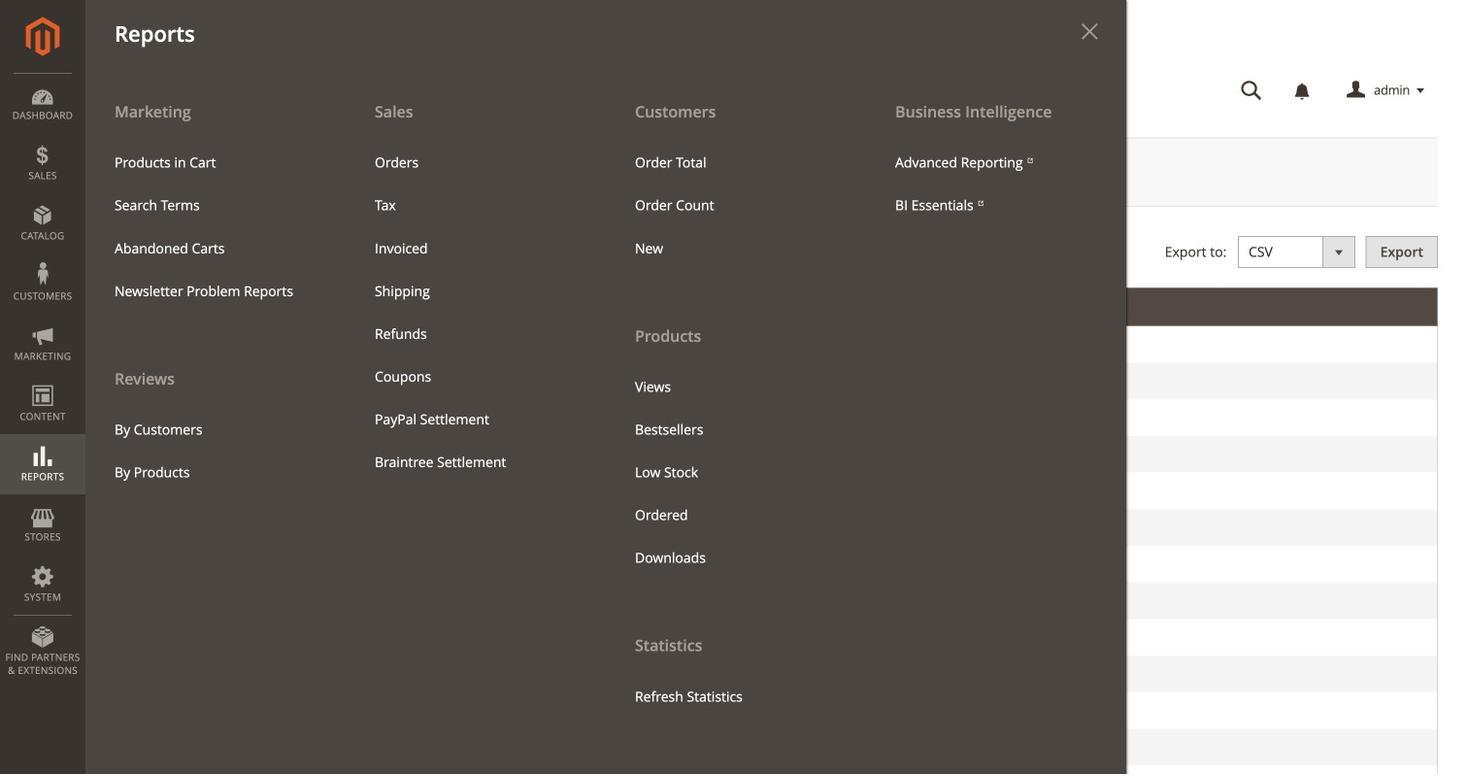 Task type: describe. For each thing, give the bounding box(es) containing it.
magento admin panel image
[[26, 17, 60, 56]]



Task type: locate. For each thing, give the bounding box(es) containing it.
menu bar
[[0, 0, 1127, 774]]

menu
[[85, 89, 1127, 774], [85, 89, 346, 494], [606, 89, 866, 718], [100, 141, 331, 313], [360, 141, 591, 484], [621, 141, 852, 270], [881, 141, 1112, 227], [621, 366, 852, 580], [100, 408, 331, 494]]

None text field
[[170, 236, 316, 268], [357, 236, 503, 268], [170, 236, 316, 268], [357, 236, 503, 268]]



